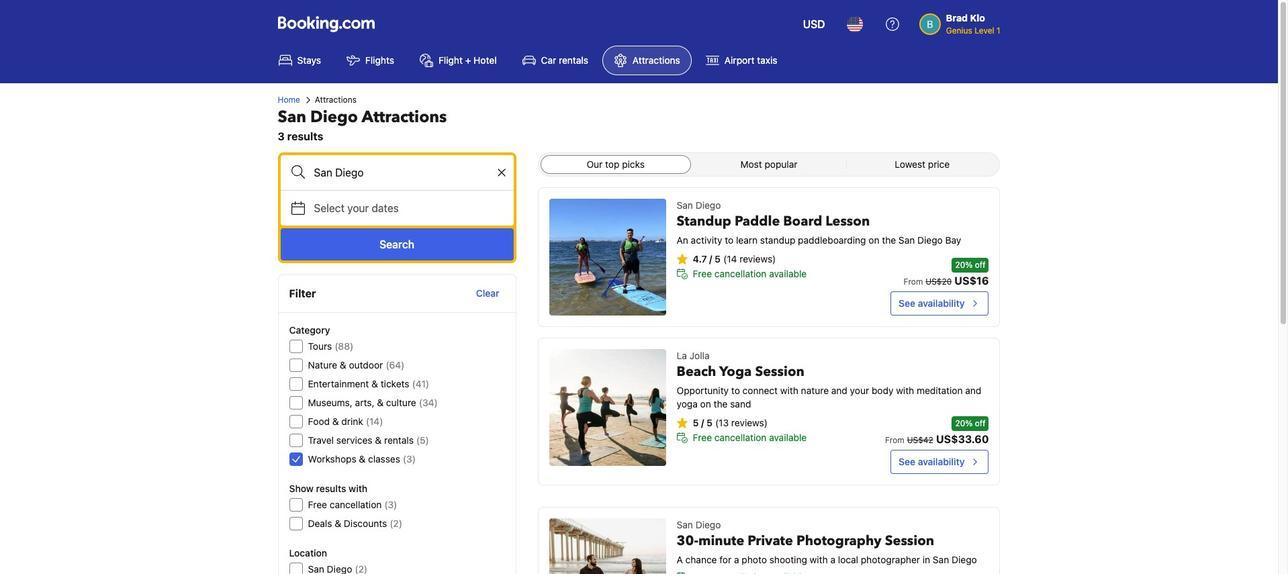 Task type: locate. For each thing, give the bounding box(es) containing it.
1 available from the top
[[769, 268, 807, 279]]

1 horizontal spatial and
[[966, 385, 982, 396]]

san for standup
[[677, 200, 693, 211]]

2 available from the top
[[769, 432, 807, 443]]

0 horizontal spatial on
[[700, 398, 711, 410]]

2 see availability from the top
[[899, 456, 965, 468]]

cancellation up deals & discounts (2)
[[330, 499, 382, 511]]

see down 20% off from us$20 us$16
[[899, 298, 916, 309]]

paddleboarding
[[798, 234, 866, 246]]

0 horizontal spatial /
[[701, 417, 704, 429]]

2 see from the top
[[899, 456, 916, 468]]

1 see from the top
[[899, 298, 916, 309]]

san inside san diego attractions 3 results
[[278, 106, 306, 128]]

with down photography
[[810, 554, 828, 566]]

beach
[[677, 363, 716, 381]]

see availability for standup paddle board lesson
[[899, 298, 965, 309]]

diego for 30-
[[696, 519, 721, 531]]

attractions inside san diego attractions 3 results
[[362, 106, 447, 128]]

free for beach
[[693, 432, 712, 443]]

1 off from the top
[[975, 260, 986, 270]]

the right "paddleboarding"
[[882, 234, 896, 246]]

& down 'travel services & rentals (5)'
[[359, 453, 366, 465]]

flights link
[[335, 46, 406, 75]]

0 vertical spatial free
[[693, 268, 712, 279]]

/ left the (13
[[701, 417, 704, 429]]

bay
[[946, 234, 962, 246]]

car
[[541, 54, 556, 66]]

0 horizontal spatial attractions
[[315, 95, 357, 105]]

a left local
[[831, 554, 836, 566]]

results
[[287, 130, 323, 142], [316, 483, 346, 494]]

2 horizontal spatial 5
[[715, 253, 721, 265]]

1 vertical spatial reviews)
[[732, 417, 768, 429]]

reviews) down learn
[[740, 253, 776, 265]]

& down (88)
[[340, 359, 346, 371]]

search button
[[280, 228, 514, 261]]

(3) right classes
[[403, 453, 416, 465]]

airport taxis link
[[695, 46, 789, 75]]

free down 4.7
[[693, 268, 712, 279]]

0 vertical spatial reviews)
[[740, 253, 776, 265]]

& for tickets
[[372, 378, 378, 390]]

20% for beach yoga session
[[956, 419, 973, 429]]

diego right in
[[952, 554, 977, 566]]

entertainment
[[308, 378, 369, 390]]

booking.com image
[[278, 16, 375, 32]]

us$16
[[955, 275, 989, 287]]

1 20% from the top
[[956, 260, 973, 270]]

from left us$42
[[885, 435, 905, 445]]

1 vertical spatial free
[[693, 432, 712, 443]]

available down "standup"
[[769, 268, 807, 279]]

nature
[[801, 385, 829, 396]]

see availability down us$20
[[899, 298, 965, 309]]

1 horizontal spatial your
[[850, 385, 869, 396]]

cancellation down 5 / 5 (13 reviews)
[[715, 432, 767, 443]]

rentals right car
[[559, 54, 588, 66]]

diego inside san diego attractions 3 results
[[310, 106, 358, 128]]

1 a from the left
[[734, 554, 739, 566]]

rentals
[[559, 54, 588, 66], [384, 435, 414, 446]]

session inside la jolla beach yoga session opportunity to connect with nature and your body with meditation and yoga on the sand
[[755, 363, 805, 381]]

us$33.60
[[936, 433, 989, 445]]

with inside san diego 30-minute private photography session a chance for a photo shooting with a local photographer in san diego
[[810, 554, 828, 566]]

flight + hotel link
[[408, 46, 508, 75]]

off up us$33.60
[[975, 419, 986, 429]]

standup paddle board lesson image
[[549, 199, 666, 316]]

clear button
[[471, 281, 505, 306]]

(3)
[[403, 453, 416, 465], [385, 499, 397, 511]]

to inside san diego standup paddle board lesson an activity to learn standup paddleboarding on the san diego bay
[[725, 234, 734, 246]]

1 vertical spatial available
[[769, 432, 807, 443]]

home
[[278, 95, 300, 105]]

your left body
[[850, 385, 869, 396]]

0 vertical spatial 20%
[[956, 260, 973, 270]]

1 vertical spatial to
[[732, 385, 740, 396]]

see down us$42
[[899, 456, 916, 468]]

with
[[781, 385, 799, 396], [896, 385, 915, 396], [349, 483, 368, 494], [810, 554, 828, 566]]

reviews) for yoga
[[732, 417, 768, 429]]

0 vertical spatial on
[[869, 234, 880, 246]]

free up the deals
[[308, 499, 327, 511]]

5 down the yoga
[[693, 417, 699, 429]]

1 horizontal spatial session
[[885, 532, 935, 550]]

on down lesson
[[869, 234, 880, 246]]

1 vertical spatial from
[[885, 435, 905, 445]]

and right meditation
[[966, 385, 982, 396]]

5 left (14
[[715, 253, 721, 265]]

san up standup
[[677, 200, 693, 211]]

hotel
[[474, 54, 497, 66]]

0 vertical spatial from
[[904, 277, 923, 287]]

flight
[[439, 54, 463, 66]]

0 vertical spatial the
[[882, 234, 896, 246]]

available
[[769, 268, 807, 279], [769, 432, 807, 443]]

attractions
[[633, 54, 680, 66], [315, 95, 357, 105], [362, 106, 447, 128]]

availability for beach yoga session
[[918, 456, 965, 468]]

1 vertical spatial results
[[316, 483, 346, 494]]

(34)
[[419, 397, 438, 408]]

on
[[869, 234, 880, 246], [700, 398, 711, 410]]

0 vertical spatial see
[[899, 298, 916, 309]]

1 horizontal spatial rentals
[[559, 54, 588, 66]]

your left dates
[[348, 202, 369, 214]]

1 vertical spatial attractions
[[315, 95, 357, 105]]

0 horizontal spatial the
[[714, 398, 728, 410]]

off for beach yoga session
[[975, 419, 986, 429]]

from
[[904, 277, 923, 287], [885, 435, 905, 445]]

0 horizontal spatial rentals
[[384, 435, 414, 446]]

20% off from us$42 us$33.60
[[885, 419, 989, 445]]

diego left bay
[[918, 234, 943, 246]]

a right for
[[734, 554, 739, 566]]

0 vertical spatial (3)
[[403, 453, 416, 465]]

filter
[[289, 288, 316, 300]]

0 vertical spatial attractions
[[633, 54, 680, 66]]

1 horizontal spatial 5
[[707, 417, 713, 429]]

chance
[[686, 554, 717, 566]]

san diego attractions 3 results
[[278, 106, 447, 142]]

diego up minute
[[696, 519, 721, 531]]

see availability down us$42
[[899, 456, 965, 468]]

see
[[899, 298, 916, 309], [899, 456, 916, 468]]

20% up us$33.60
[[956, 419, 973, 429]]

0 horizontal spatial your
[[348, 202, 369, 214]]

car rentals link
[[511, 46, 600, 75]]

0 vertical spatial session
[[755, 363, 805, 381]]

1 horizontal spatial /
[[710, 253, 713, 265]]

5 / 5 (13 reviews)
[[693, 417, 768, 429]]

1 vertical spatial availability
[[918, 456, 965, 468]]

on down opportunity in the right of the page
[[700, 398, 711, 410]]

san up 30-
[[677, 519, 693, 531]]

jolla
[[690, 350, 710, 361]]

free down 5 / 5 (13 reviews)
[[693, 432, 712, 443]]

2 and from the left
[[966, 385, 982, 396]]

diego up standup
[[696, 200, 721, 211]]

0 vertical spatial availability
[[918, 298, 965, 309]]

2 free cancellation available from the top
[[693, 432, 807, 443]]

0 horizontal spatial a
[[734, 554, 739, 566]]

san down home
[[278, 106, 306, 128]]

1 vertical spatial /
[[701, 417, 704, 429]]

food & drink (14)
[[308, 416, 383, 427]]

2 a from the left
[[831, 554, 836, 566]]

search
[[380, 239, 415, 251]]

price
[[928, 159, 950, 170]]

results up free cancellation (3)
[[316, 483, 346, 494]]

0 horizontal spatial session
[[755, 363, 805, 381]]

select
[[314, 202, 345, 214]]

minute
[[699, 532, 745, 550]]

0 vertical spatial cancellation
[[715, 268, 767, 279]]

availability
[[918, 298, 965, 309], [918, 456, 965, 468]]

1 vertical spatial on
[[700, 398, 711, 410]]

1 vertical spatial 20%
[[956, 419, 973, 429]]

lowest
[[895, 159, 926, 170]]

0 vertical spatial available
[[769, 268, 807, 279]]

cancellation down 4.7 / 5 (14 reviews)
[[715, 268, 767, 279]]

free cancellation available down 5 / 5 (13 reviews)
[[693, 432, 807, 443]]

0 horizontal spatial (3)
[[385, 499, 397, 511]]

deals & discounts (2)
[[308, 518, 402, 529]]

20%
[[956, 260, 973, 270], [956, 419, 973, 429]]

free
[[693, 268, 712, 279], [693, 432, 712, 443], [308, 499, 327, 511]]

free cancellation available for paddle
[[693, 268, 807, 279]]

opportunity
[[677, 385, 729, 396]]

0 vertical spatial results
[[287, 130, 323, 142]]

1 vertical spatial off
[[975, 419, 986, 429]]

session up in
[[885, 532, 935, 550]]

rentals left (5)
[[384, 435, 414, 446]]

taxis
[[757, 54, 778, 66]]

2 vertical spatial attractions
[[362, 106, 447, 128]]

& up museums, arts, & culture (34)
[[372, 378, 378, 390]]

1 horizontal spatial the
[[882, 234, 896, 246]]

reviews) down sand
[[732, 417, 768, 429]]

1 availability from the top
[[918, 298, 965, 309]]

2 off from the top
[[975, 419, 986, 429]]

results right 3
[[287, 130, 323, 142]]

2 vertical spatial free
[[308, 499, 327, 511]]

1 horizontal spatial a
[[831, 554, 836, 566]]

availability down us$20
[[918, 298, 965, 309]]

airport taxis
[[725, 54, 778, 66]]

free cancellation available
[[693, 268, 807, 279], [693, 432, 807, 443]]

5 left the (13
[[707, 417, 713, 429]]

and right nature
[[832, 385, 848, 396]]

20% off from us$20 us$16
[[904, 260, 989, 287]]

1 vertical spatial see
[[899, 456, 916, 468]]

20% up "us$16"
[[956, 260, 973, 270]]

1 vertical spatial free cancellation available
[[693, 432, 807, 443]]

session up connect
[[755, 363, 805, 381]]

available down nature
[[769, 432, 807, 443]]

from inside 20% off from us$20 us$16
[[904, 277, 923, 287]]

off
[[975, 260, 986, 270], [975, 419, 986, 429]]

off inside 20% off from us$20 us$16
[[975, 260, 986, 270]]

off up "us$16"
[[975, 260, 986, 270]]

from inside the 20% off from us$42 us$33.60
[[885, 435, 905, 445]]

0 vertical spatial see availability
[[899, 298, 965, 309]]

1 horizontal spatial on
[[869, 234, 880, 246]]

lesson
[[826, 212, 870, 230]]

us$20
[[926, 277, 952, 287]]

/ right 4.7
[[710, 253, 713, 265]]

nature
[[308, 359, 337, 371]]

body
[[872, 385, 894, 396]]

1 vertical spatial see availability
[[899, 456, 965, 468]]

see availability
[[899, 298, 965, 309], [899, 456, 965, 468]]

local
[[838, 554, 859, 566]]

to
[[725, 234, 734, 246], [732, 385, 740, 396]]

availability down us$42
[[918, 456, 965, 468]]

diego
[[310, 106, 358, 128], [696, 200, 721, 211], [918, 234, 943, 246], [696, 519, 721, 531], [952, 554, 977, 566]]

shooting
[[770, 554, 807, 566]]

san diego standup paddle board lesson an activity to learn standup paddleboarding on the san diego bay
[[677, 200, 962, 246]]

us$42
[[907, 435, 934, 445]]

the
[[882, 234, 896, 246], [714, 398, 728, 410]]

1 free cancellation available from the top
[[693, 268, 807, 279]]

& down (14)
[[375, 435, 382, 446]]

nature & outdoor (64)
[[308, 359, 405, 371]]

free cancellation available down 4.7 / 5 (14 reviews)
[[693, 268, 807, 279]]

0 vertical spatial /
[[710, 253, 713, 265]]

0 vertical spatial rentals
[[559, 54, 588, 66]]

the inside la jolla beach yoga session opportunity to connect with nature and your body with meditation and yoga on the sand
[[714, 398, 728, 410]]

your
[[348, 202, 369, 214], [850, 385, 869, 396]]

20% inside 20% off from us$20 us$16
[[956, 260, 973, 270]]

to left learn
[[725, 234, 734, 246]]

diego right 'home' link
[[310, 106, 358, 128]]

2 availability from the top
[[918, 456, 965, 468]]

off for standup paddle board lesson
[[975, 260, 986, 270]]

available for board
[[769, 268, 807, 279]]

& right the deals
[[335, 518, 341, 529]]

&
[[340, 359, 346, 371], [372, 378, 378, 390], [377, 397, 384, 408], [332, 416, 339, 427], [375, 435, 382, 446], [359, 453, 366, 465], [335, 518, 341, 529]]

to up sand
[[732, 385, 740, 396]]

your account menu brad klo genius level 1 element
[[920, 6, 1006, 37]]

2 horizontal spatial attractions
[[633, 54, 680, 66]]

free cancellation (3)
[[308, 499, 397, 511]]

0 horizontal spatial and
[[832, 385, 848, 396]]

1 vertical spatial cancellation
[[715, 432, 767, 443]]

0 vertical spatial free cancellation available
[[693, 268, 807, 279]]

from left us$20
[[904, 277, 923, 287]]

20% inside the 20% off from us$42 us$33.60
[[956, 419, 973, 429]]

and
[[832, 385, 848, 396], [966, 385, 982, 396]]

0 vertical spatial to
[[725, 234, 734, 246]]

arts,
[[355, 397, 375, 408]]

0 vertical spatial your
[[348, 202, 369, 214]]

off inside the 20% off from us$42 us$33.60
[[975, 419, 986, 429]]

(3) up the (2)
[[385, 499, 397, 511]]

/ for beach
[[701, 417, 704, 429]]

1 horizontal spatial attractions
[[362, 106, 447, 128]]

2 20% from the top
[[956, 419, 973, 429]]

learn
[[736, 234, 758, 246]]

sand
[[730, 398, 751, 410]]

tickets
[[381, 378, 410, 390]]

0 vertical spatial off
[[975, 260, 986, 270]]

our
[[587, 159, 603, 170]]

1 see availability from the top
[[899, 298, 965, 309]]

cancellation
[[715, 268, 767, 279], [715, 432, 767, 443], [330, 499, 382, 511]]

available for session
[[769, 432, 807, 443]]

1 vertical spatial session
[[885, 532, 935, 550]]

& left drink
[[332, 416, 339, 427]]

workshops & classes (3)
[[308, 453, 416, 465]]

the up the (13
[[714, 398, 728, 410]]

1 vertical spatial your
[[850, 385, 869, 396]]

1 vertical spatial the
[[714, 398, 728, 410]]



Task type: describe. For each thing, give the bounding box(es) containing it.
clear
[[476, 288, 500, 299]]

deals
[[308, 518, 332, 529]]

select your dates
[[314, 202, 399, 214]]

museums,
[[308, 397, 353, 408]]

with left nature
[[781, 385, 799, 396]]

see for beach yoga session
[[899, 456, 916, 468]]

san for 30-
[[677, 519, 693, 531]]

30-
[[677, 532, 699, 550]]

results inside san diego attractions 3 results
[[287, 130, 323, 142]]

with right body
[[896, 385, 915, 396]]

/ for standup
[[710, 253, 713, 265]]

to inside la jolla beach yoga session opportunity to connect with nature and your body with meditation and yoga on the sand
[[732, 385, 740, 396]]

1 vertical spatial rentals
[[384, 435, 414, 446]]

(14)
[[366, 416, 383, 427]]

stays
[[297, 54, 321, 66]]

free for standup
[[693, 268, 712, 279]]

rentals inside car rentals link
[[559, 54, 588, 66]]

& for classes
[[359, 453, 366, 465]]

entertainment & tickets (41)
[[308, 378, 429, 390]]

1 vertical spatial (3)
[[385, 499, 397, 511]]

20% for standup paddle board lesson
[[956, 260, 973, 270]]

tours (88)
[[308, 341, 354, 352]]

Where are you going? search field
[[280, 155, 514, 190]]

klo
[[971, 12, 985, 24]]

outdoor
[[349, 359, 383, 371]]

session inside san diego 30-minute private photography session a chance for a photo shooting with a local photographer in san diego
[[885, 532, 935, 550]]

food
[[308, 416, 330, 427]]

popular
[[765, 159, 798, 170]]

san for attractions
[[278, 106, 306, 128]]

& right arts,
[[377, 397, 384, 408]]

(88)
[[335, 341, 354, 352]]

the inside san diego standup paddle board lesson an activity to learn standup paddleboarding on the san diego bay
[[882, 234, 896, 246]]

& for outdoor
[[340, 359, 346, 371]]

brad klo genius level 1
[[946, 12, 1001, 36]]

1 and from the left
[[832, 385, 848, 396]]

1 horizontal spatial (3)
[[403, 453, 416, 465]]

dates
[[372, 202, 399, 214]]

classes
[[368, 453, 400, 465]]

tours
[[308, 341, 332, 352]]

& for discounts
[[335, 518, 341, 529]]

cancellation for yoga
[[715, 432, 767, 443]]

5 for standup
[[715, 253, 721, 265]]

stays link
[[267, 46, 333, 75]]

top
[[605, 159, 620, 170]]

connect
[[743, 385, 778, 396]]

availability for standup paddle board lesson
[[918, 298, 965, 309]]

(64)
[[386, 359, 405, 371]]

san left bay
[[899, 234, 915, 246]]

flight + hotel
[[439, 54, 497, 66]]

cancellation for paddle
[[715, 268, 767, 279]]

travel
[[308, 435, 334, 446]]

photographer
[[861, 554, 920, 566]]

san diego 30-minute private photography session a chance for a photo shooting with a local photographer in san diego
[[677, 519, 977, 566]]

picks
[[622, 159, 645, 170]]

travel services & rentals (5)
[[308, 435, 429, 446]]

& for drink
[[332, 416, 339, 427]]

most
[[741, 159, 762, 170]]

car rentals
[[541, 54, 588, 66]]

+
[[465, 54, 471, 66]]

(41)
[[412, 378, 429, 390]]

paddle
[[735, 212, 780, 230]]

an
[[677, 234, 689, 246]]

workshops
[[308, 453, 357, 465]]

on inside san diego standup paddle board lesson an activity to learn standup paddleboarding on the san diego bay
[[869, 234, 880, 246]]

diego for attractions
[[310, 106, 358, 128]]

from for standup paddle board lesson
[[904, 277, 923, 287]]

our top picks
[[587, 159, 645, 170]]

2 vertical spatial cancellation
[[330, 499, 382, 511]]

a
[[677, 554, 683, 566]]

private
[[748, 532, 793, 550]]

reviews) for paddle
[[740, 253, 776, 265]]

(5)
[[416, 435, 429, 446]]

board
[[784, 212, 823, 230]]

3
[[278, 130, 285, 142]]

services
[[336, 435, 373, 446]]

san right in
[[933, 554, 949, 566]]

drink
[[342, 416, 363, 427]]

attractions link
[[603, 46, 692, 75]]

beach yoga session image
[[549, 349, 666, 466]]

brad
[[946, 12, 968, 24]]

yoga
[[677, 398, 698, 410]]

photography
[[797, 532, 882, 550]]

5 for beach
[[707, 417, 713, 429]]

usd
[[803, 18, 825, 30]]

(2)
[[390, 518, 402, 529]]

0 horizontal spatial 5
[[693, 417, 699, 429]]

standup
[[677, 212, 732, 230]]

see availability for beach yoga session
[[899, 456, 965, 468]]

with up free cancellation (3)
[[349, 483, 368, 494]]

lowest price
[[895, 159, 950, 170]]

level
[[975, 26, 995, 36]]

diego for standup
[[696, 200, 721, 211]]

la jolla beach yoga session opportunity to connect with nature and your body with meditation and yoga on the sand
[[677, 350, 982, 410]]

your inside la jolla beach yoga session opportunity to connect with nature and your body with meditation and yoga on the sand
[[850, 385, 869, 396]]

culture
[[386, 397, 416, 408]]

photo
[[742, 554, 767, 566]]

4.7 / 5 (14 reviews)
[[693, 253, 776, 265]]

30-minute private photography session image
[[549, 519, 666, 574]]

most popular
[[741, 159, 798, 170]]

free cancellation available for yoga
[[693, 432, 807, 443]]

home link
[[278, 94, 300, 106]]

museums, arts, & culture (34)
[[308, 397, 438, 408]]

meditation
[[917, 385, 963, 396]]

location
[[289, 548, 327, 559]]

activity
[[691, 234, 723, 246]]

1
[[997, 26, 1001, 36]]

see for standup paddle board lesson
[[899, 298, 916, 309]]

on inside la jolla beach yoga session opportunity to connect with nature and your body with meditation and yoga on the sand
[[700, 398, 711, 410]]

show
[[289, 483, 314, 494]]

4.7
[[693, 253, 707, 265]]

from for beach yoga session
[[885, 435, 905, 445]]

genius
[[946, 26, 973, 36]]



Task type: vqa. For each thing, say whether or not it's contained in the screenshot.
From
yes



